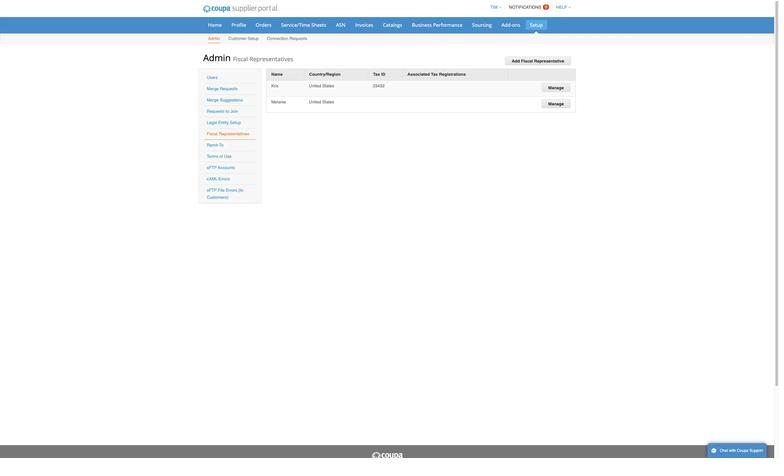 Task type: vqa. For each thing, say whether or not it's contained in the screenshot.
topmost Merge
yes



Task type: describe. For each thing, give the bounding box(es) containing it.
coupa
[[737, 449, 748, 454]]

sheets
[[311, 22, 326, 28]]

catalogs link
[[379, 20, 406, 30]]

0
[[545, 5, 547, 9]]

orders
[[256, 22, 271, 28]]

sftp accounts
[[207, 165, 235, 170]]

chat
[[720, 449, 728, 454]]

0 horizontal spatial representatives
[[219, 132, 249, 136]]

requests to join
[[207, 109, 238, 114]]

united states for melanie
[[309, 100, 334, 104]]

add-
[[501, 22, 512, 28]]

home link
[[204, 20, 226, 30]]

terms of use
[[207, 154, 231, 159]]

1 vertical spatial setup
[[248, 36, 259, 41]]

merge requests link
[[207, 86, 238, 91]]

manage link for kris
[[541, 83, 571, 92]]

kris
[[271, 83, 279, 88]]

business
[[412, 22, 432, 28]]

remit-to
[[207, 143, 224, 148]]

setup link
[[526, 20, 547, 30]]

united for melanie
[[309, 100, 321, 104]]

add fiscal representative link
[[505, 56, 571, 65]]

profile
[[231, 22, 246, 28]]

legal entity setup
[[207, 120, 241, 125]]

errors inside sftp file errors (to customers)
[[226, 188, 237, 193]]

manage for kris
[[548, 85, 564, 90]]

customer
[[228, 36, 246, 41]]

fiscal representatives link
[[207, 132, 249, 136]]

customer setup
[[228, 36, 259, 41]]

ons
[[512, 22, 520, 28]]

customer setup link
[[228, 35, 259, 43]]

catalogs
[[383, 22, 402, 28]]

manage link for melanie
[[541, 99, 571, 108]]

entity
[[218, 120, 229, 125]]

legal entity setup link
[[207, 120, 241, 125]]

0 vertical spatial errors
[[218, 177, 230, 182]]

associated
[[407, 72, 430, 77]]

notifications 0
[[509, 5, 547, 10]]

help link
[[553, 5, 571, 10]]

0 horizontal spatial fiscal
[[207, 132, 218, 136]]

melanie
[[271, 100, 286, 104]]

add
[[512, 59, 520, 64]]

help
[[556, 5, 567, 10]]

asn link
[[332, 20, 350, 30]]

cxml errors link
[[207, 177, 230, 182]]

add-ons
[[501, 22, 520, 28]]

invoices link
[[351, 20, 377, 30]]

manage for melanie
[[548, 101, 564, 106]]

sftp for sftp file errors (to customers)
[[207, 188, 217, 193]]

cxml
[[207, 177, 217, 182]]

business performance link
[[408, 20, 467, 30]]

orders link
[[252, 20, 276, 30]]

navigation containing notifications 0
[[488, 1, 571, 14]]

add fiscal representative
[[512, 59, 564, 64]]

merge requests
[[207, 86, 238, 91]]

invoices
[[355, 22, 373, 28]]

asn
[[336, 22, 345, 28]]

id
[[381, 72, 385, 77]]

service/time sheets link
[[277, 20, 331, 30]]

join
[[230, 109, 238, 114]]

2 tax from the left
[[431, 72, 438, 77]]

merge for merge requests
[[207, 86, 219, 91]]

business performance
[[412, 22, 462, 28]]

customers)
[[207, 195, 228, 200]]

1 tax from the left
[[373, 72, 380, 77]]

united states for kris
[[309, 83, 334, 88]]

23432
[[373, 83, 385, 88]]

sourcing link
[[468, 20, 496, 30]]



Task type: locate. For each thing, give the bounding box(es) containing it.
sftp up customers)
[[207, 188, 217, 193]]

sourcing
[[472, 22, 492, 28]]

1 vertical spatial coupa supplier portal image
[[371, 452, 403, 459]]

0 vertical spatial representatives
[[249, 55, 293, 63]]

chat with coupa support button
[[707, 444, 767, 459]]

users
[[207, 75, 218, 80]]

merge suggestions
[[207, 98, 243, 103]]

1 vertical spatial states
[[322, 100, 334, 104]]

1 horizontal spatial representatives
[[249, 55, 293, 63]]

1 vertical spatial representatives
[[219, 132, 249, 136]]

united
[[309, 83, 321, 88], [309, 100, 321, 104]]

2 manage from the top
[[548, 101, 564, 106]]

manage link
[[541, 83, 571, 92], [541, 99, 571, 108]]

home
[[208, 22, 222, 28]]

registrations
[[439, 72, 466, 77]]

remit-
[[207, 143, 219, 148]]

setup right customer
[[248, 36, 259, 41]]

1 sftp from the top
[[207, 165, 217, 170]]

performance
[[433, 22, 462, 28]]

sftp accounts link
[[207, 165, 235, 170]]

fiscal inside admin fiscal representatives
[[233, 55, 248, 63]]

admin for admin fiscal representatives
[[203, 52, 231, 64]]

associated tax registrations
[[407, 72, 466, 77]]

setup down join in the top of the page
[[230, 120, 241, 125]]

2 horizontal spatial setup
[[530, 22, 543, 28]]

suggestions
[[220, 98, 243, 103]]

1 manage from the top
[[548, 85, 564, 90]]

connection requests
[[267, 36, 307, 41]]

2 vertical spatial requests
[[207, 109, 224, 114]]

navigation
[[488, 1, 571, 14]]

2 manage link from the top
[[541, 99, 571, 108]]

users link
[[207, 75, 218, 80]]

tax left the id
[[373, 72, 380, 77]]

representatives inside admin fiscal representatives
[[249, 55, 293, 63]]

1 united states from the top
[[309, 83, 334, 88]]

connection requests link
[[267, 35, 307, 43]]

1 horizontal spatial setup
[[248, 36, 259, 41]]

0 vertical spatial merge
[[207, 86, 219, 91]]

0 horizontal spatial tax
[[373, 72, 380, 77]]

0 vertical spatial united states
[[309, 83, 334, 88]]

notifications
[[509, 5, 541, 10]]

merge down the merge requests
[[207, 98, 219, 103]]

1 vertical spatial sftp
[[207, 188, 217, 193]]

profile link
[[227, 20, 250, 30]]

admin
[[208, 36, 220, 41], [203, 52, 231, 64]]

fiscal down customer setup link
[[233, 55, 248, 63]]

of
[[219, 154, 223, 159]]

tax id
[[373, 72, 385, 77]]

fiscal for admin
[[233, 55, 248, 63]]

0 vertical spatial states
[[322, 83, 334, 88]]

1 states from the top
[[322, 83, 334, 88]]

remit-to link
[[207, 143, 224, 148]]

merge suggestions link
[[207, 98, 243, 103]]

manage
[[548, 85, 564, 90], [548, 101, 564, 106]]

1 vertical spatial admin
[[203, 52, 231, 64]]

2 merge from the top
[[207, 98, 219, 103]]

1 vertical spatial manage link
[[541, 99, 571, 108]]

file
[[218, 188, 225, 193]]

states
[[322, 83, 334, 88], [322, 100, 334, 104]]

service/time
[[281, 22, 310, 28]]

setup
[[530, 22, 543, 28], [248, 36, 259, 41], [230, 120, 241, 125]]

terms of use link
[[207, 154, 231, 159]]

tim link
[[488, 5, 502, 10]]

chat with coupa support
[[720, 449, 763, 454]]

sftp for sftp accounts
[[207, 165, 217, 170]]

representatives up name
[[249, 55, 293, 63]]

setup inside 'link'
[[530, 22, 543, 28]]

cxml errors
[[207, 177, 230, 182]]

sftp file errors (to customers) link
[[207, 188, 243, 200]]

0 vertical spatial manage
[[548, 85, 564, 90]]

requests for connection requests
[[289, 36, 307, 41]]

service/time sheets
[[281, 22, 326, 28]]

states for kris
[[322, 83, 334, 88]]

merge for merge suggestions
[[207, 98, 219, 103]]

0 vertical spatial sftp
[[207, 165, 217, 170]]

fiscal right add
[[521, 59, 533, 64]]

fiscal for add
[[521, 59, 533, 64]]

requests for merge requests
[[220, 86, 238, 91]]

with
[[729, 449, 736, 454]]

representatives down legal entity setup
[[219, 132, 249, 136]]

sftp up cxml
[[207, 165, 217, 170]]

0 vertical spatial united
[[309, 83, 321, 88]]

2 united states from the top
[[309, 100, 334, 104]]

representative
[[534, 59, 564, 64]]

use
[[224, 154, 231, 159]]

sftp file errors (to customers)
[[207, 188, 243, 200]]

1 manage link from the top
[[541, 83, 571, 92]]

tax
[[373, 72, 380, 77], [431, 72, 438, 77]]

0 vertical spatial manage link
[[541, 83, 571, 92]]

admin fiscal representatives
[[203, 52, 293, 64]]

2 united from the top
[[309, 100, 321, 104]]

errors down accounts
[[218, 177, 230, 182]]

1 vertical spatial errors
[[226, 188, 237, 193]]

0 horizontal spatial coupa supplier portal image
[[198, 1, 281, 17]]

sftp
[[207, 165, 217, 170], [207, 188, 217, 193]]

tax right associated
[[431, 72, 438, 77]]

admin for admin
[[208, 36, 220, 41]]

1 horizontal spatial coupa supplier portal image
[[371, 452, 403, 459]]

0 vertical spatial requests
[[289, 36, 307, 41]]

1 vertical spatial requests
[[220, 86, 238, 91]]

admin down admin link
[[203, 52, 231, 64]]

0 horizontal spatial setup
[[230, 120, 241, 125]]

errors
[[218, 177, 230, 182], [226, 188, 237, 193]]

sftp inside sftp file errors (to customers)
[[207, 188, 217, 193]]

to
[[219, 143, 224, 148]]

2 states from the top
[[322, 100, 334, 104]]

country/region
[[309, 72, 341, 77]]

0 vertical spatial coupa supplier portal image
[[198, 1, 281, 17]]

requests left the to
[[207, 109, 224, 114]]

1 united from the top
[[309, 83, 321, 88]]

fiscal
[[233, 55, 248, 63], [521, 59, 533, 64], [207, 132, 218, 136]]

1 horizontal spatial tax
[[431, 72, 438, 77]]

coupa supplier portal image
[[198, 1, 281, 17], [371, 452, 403, 459]]

admin link
[[208, 35, 220, 43]]

2 horizontal spatial fiscal
[[521, 59, 533, 64]]

accounts
[[218, 165, 235, 170]]

requests to join link
[[207, 109, 238, 114]]

name
[[271, 72, 283, 77]]

0 vertical spatial admin
[[208, 36, 220, 41]]

(to
[[238, 188, 243, 193]]

merge down 'users' link
[[207, 86, 219, 91]]

2 vertical spatial setup
[[230, 120, 241, 125]]

to
[[226, 109, 229, 114]]

connection
[[267, 36, 288, 41]]

requests up suggestions
[[220, 86, 238, 91]]

1 horizontal spatial fiscal
[[233, 55, 248, 63]]

terms
[[207, 154, 218, 159]]

1 vertical spatial manage
[[548, 101, 564, 106]]

0 vertical spatial setup
[[530, 22, 543, 28]]

states for melanie
[[322, 100, 334, 104]]

1 vertical spatial united states
[[309, 100, 334, 104]]

setup down notifications 0
[[530, 22, 543, 28]]

requests down the service/time
[[289, 36, 307, 41]]

fiscal down "legal"
[[207, 132, 218, 136]]

1 vertical spatial merge
[[207, 98, 219, 103]]

2 sftp from the top
[[207, 188, 217, 193]]

tim
[[490, 5, 498, 10]]

admin down home
[[208, 36, 220, 41]]

united for kris
[[309, 83, 321, 88]]

support
[[749, 449, 763, 454]]

fiscal representatives
[[207, 132, 249, 136]]

1 merge from the top
[[207, 86, 219, 91]]

1 vertical spatial united
[[309, 100, 321, 104]]

legal
[[207, 120, 217, 125]]

united states
[[309, 83, 334, 88], [309, 100, 334, 104]]

errors left (to
[[226, 188, 237, 193]]

add-ons link
[[497, 20, 524, 30]]



